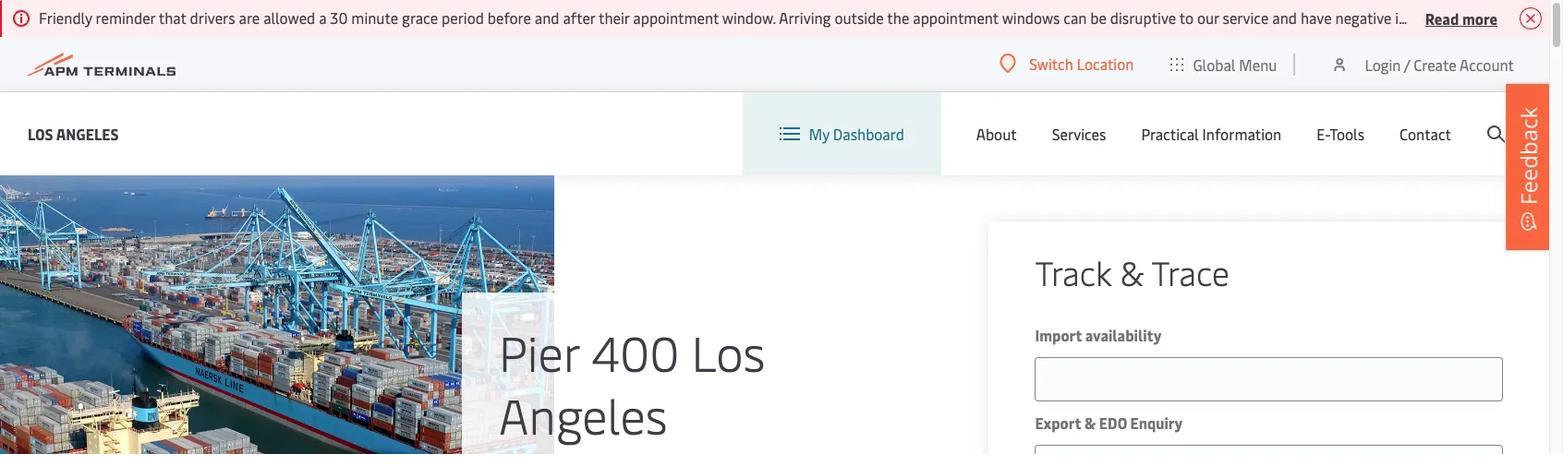 Task type: locate. For each thing, give the bounding box(es) containing it.
services
[[1052, 124, 1106, 144]]

2 appointment from the left
[[913, 7, 999, 28]]

drivers left are
[[190, 7, 235, 28]]

1 horizontal spatial angeles
[[499, 383, 668, 447]]

1 horizontal spatial los
[[692, 320, 765, 384]]

ar
[[1552, 7, 1563, 28]]

1 vertical spatial los
[[692, 320, 765, 384]]

create
[[1414, 54, 1457, 74]]

0 horizontal spatial &
[[1085, 413, 1096, 433]]

pier
[[499, 320, 579, 384]]

appointment right "the"
[[913, 7, 999, 28]]

drivers
[[190, 7, 235, 28], [1472, 7, 1517, 28]]

have
[[1301, 7, 1332, 28]]

angeles
[[56, 123, 119, 144], [499, 383, 668, 447]]

0 horizontal spatial appointment
[[633, 7, 719, 28]]

can
[[1064, 7, 1087, 28]]

los
[[28, 123, 53, 144], [692, 320, 765, 384]]

1 horizontal spatial appointment
[[913, 7, 999, 28]]

track & trace
[[1035, 249, 1230, 295]]

login / create account
[[1365, 54, 1514, 74]]

0 horizontal spatial and
[[535, 7, 559, 28]]

window.
[[722, 7, 776, 28]]

2 and from the left
[[1273, 7, 1297, 28]]

their
[[599, 7, 630, 28]]

import availability
[[1035, 325, 1162, 346]]

1 vertical spatial angeles
[[499, 383, 668, 447]]

0 vertical spatial angeles
[[56, 123, 119, 144]]

enquiry
[[1130, 413, 1183, 433]]

& left the trace
[[1120, 249, 1144, 295]]

on
[[1452, 7, 1468, 28]]

& for edo
[[1085, 413, 1096, 433]]

1 vertical spatial &
[[1085, 413, 1096, 433]]

contact
[[1400, 124, 1452, 144]]

0 horizontal spatial drivers
[[190, 7, 235, 28]]

pier 400 los angeles
[[499, 320, 765, 447]]

los angeles link
[[28, 122, 119, 146]]

&
[[1120, 249, 1144, 295], [1085, 413, 1096, 433]]

global menu button
[[1153, 36, 1296, 92]]

0 vertical spatial los
[[28, 123, 53, 144]]

friendly
[[39, 7, 92, 28]]

login
[[1365, 54, 1401, 74]]

my dashboard
[[809, 124, 904, 144]]

who
[[1521, 7, 1549, 28]]

0 horizontal spatial los
[[28, 123, 53, 144]]

feedback button
[[1506, 84, 1552, 250]]

tools
[[1330, 124, 1365, 144]]

reminder
[[96, 7, 155, 28]]

appointment right their
[[633, 7, 719, 28]]

and
[[535, 7, 559, 28], [1273, 7, 1297, 28]]

los angeles pier 400 image
[[0, 176, 554, 455]]

import
[[1035, 325, 1082, 346]]

practical information button
[[1141, 92, 1282, 176]]

switch location button
[[1000, 54, 1134, 74]]

read more
[[1425, 8, 1498, 28]]

before
[[488, 7, 531, 28]]

track
[[1035, 249, 1112, 295]]

our
[[1197, 7, 1219, 28]]

appointment
[[633, 7, 719, 28], [913, 7, 999, 28]]

1 horizontal spatial drivers
[[1472, 7, 1517, 28]]

practical
[[1141, 124, 1199, 144]]

about button
[[976, 92, 1017, 176]]

read
[[1425, 8, 1459, 28]]

about
[[976, 124, 1017, 144]]

1 horizontal spatial and
[[1273, 7, 1297, 28]]

login / create account link
[[1331, 37, 1514, 91]]

1 horizontal spatial &
[[1120, 249, 1144, 295]]

and left 'have'
[[1273, 7, 1297, 28]]

drivers right on
[[1472, 7, 1517, 28]]

read more button
[[1425, 6, 1498, 30]]

& left 'edo'
[[1085, 413, 1096, 433]]

global menu
[[1193, 54, 1277, 74]]

arriving
[[779, 7, 831, 28]]

and left after
[[535, 7, 559, 28]]

minute
[[351, 7, 398, 28]]

period
[[442, 7, 484, 28]]

1 drivers from the left
[[190, 7, 235, 28]]

trace
[[1152, 249, 1230, 295]]

location
[[1077, 54, 1134, 74]]

0 vertical spatial &
[[1120, 249, 1144, 295]]

my dashboard button
[[780, 92, 904, 176]]

switch
[[1030, 54, 1073, 74]]

1 appointment from the left
[[633, 7, 719, 28]]



Task type: vqa. For each thing, say whether or not it's contained in the screenshot.
'minute'
yes



Task type: describe. For each thing, give the bounding box(es) containing it.
grace
[[402, 7, 438, 28]]

switch location
[[1030, 54, 1134, 74]]

that
[[159, 7, 186, 28]]

e-tools button
[[1317, 92, 1365, 176]]

angeles inside pier 400 los angeles
[[499, 383, 668, 447]]

e-
[[1317, 124, 1330, 144]]

be
[[1091, 7, 1107, 28]]

edo
[[1099, 413, 1127, 433]]

practical information
[[1141, 124, 1282, 144]]

30
[[330, 7, 348, 28]]

contact button
[[1400, 92, 1452, 176]]

allowed
[[263, 7, 315, 28]]

my
[[809, 124, 830, 144]]

service
[[1223, 7, 1269, 28]]

export
[[1035, 413, 1081, 433]]

menu
[[1239, 54, 1277, 74]]

400
[[592, 320, 680, 384]]

disruptive
[[1110, 7, 1176, 28]]

los inside los angeles link
[[28, 123, 53, 144]]

1 and from the left
[[535, 7, 559, 28]]

los angeles
[[28, 123, 119, 144]]

global
[[1193, 54, 1236, 74]]

dashboard
[[833, 124, 904, 144]]

are
[[239, 7, 260, 28]]

/
[[1404, 54, 1410, 74]]

information
[[1203, 124, 1282, 144]]

the
[[887, 7, 910, 28]]

e-tools
[[1317, 124, 1365, 144]]

a
[[319, 7, 327, 28]]

export & edo enquiry
[[1035, 413, 1183, 433]]

outside
[[835, 7, 884, 28]]

more
[[1463, 8, 1498, 28]]

0 horizontal spatial angeles
[[56, 123, 119, 144]]

& for trace
[[1120, 249, 1144, 295]]

los inside pier 400 los angeles
[[692, 320, 765, 384]]

close alert image
[[1520, 7, 1542, 30]]

to
[[1180, 7, 1194, 28]]

account
[[1460, 54, 1514, 74]]

impacts
[[1396, 7, 1448, 28]]

friendly reminder that drivers are allowed a 30 minute grace period before and after their appointment window. arriving outside the appointment windows can be disruptive to our service and have negative impacts on drivers who ar
[[39, 7, 1563, 28]]

windows
[[1002, 7, 1060, 28]]

2 drivers from the left
[[1472, 7, 1517, 28]]

availability
[[1085, 325, 1162, 346]]

services button
[[1052, 92, 1106, 176]]

feedback
[[1513, 107, 1544, 205]]

after
[[563, 7, 595, 28]]

negative
[[1336, 7, 1392, 28]]



